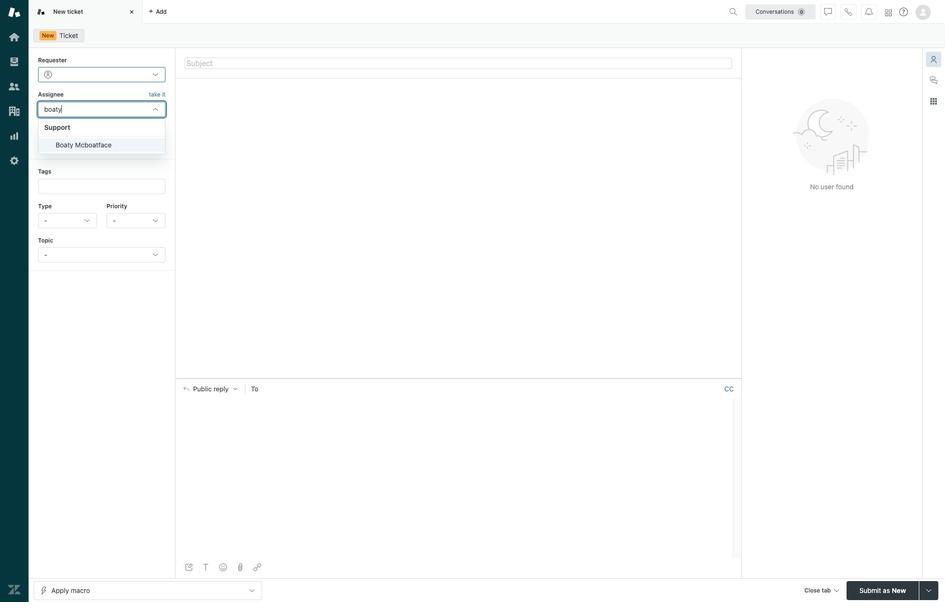 Task type: locate. For each thing, give the bounding box(es) containing it.
customers image
[[8, 80, 20, 93]]

views image
[[8, 56, 20, 68]]

tab
[[29, 0, 143, 24]]

Subject field
[[185, 57, 732, 69]]

list box
[[38, 119, 166, 154]]

zendesk image
[[8, 584, 20, 596]]

zendesk products image
[[886, 9, 892, 16]]

admin image
[[8, 155, 20, 167]]

add link (cmd k) image
[[254, 564, 261, 572]]

customer context image
[[930, 56, 938, 63]]

add attachment image
[[237, 564, 244, 572]]

None field
[[44, 105, 148, 114], [45, 182, 157, 191], [44, 105, 148, 114], [45, 182, 157, 191]]

main element
[[0, 0, 29, 603]]



Task type: vqa. For each thing, say whether or not it's contained in the screenshot.
Notifications icon
yes



Task type: describe. For each thing, give the bounding box(es) containing it.
draft mode image
[[185, 564, 193, 572]]

zendesk support image
[[8, 6, 20, 19]]

close image
[[127, 7, 137, 17]]

apps image
[[930, 98, 938, 105]]

button displays agent's chat status as invisible. image
[[825, 8, 832, 15]]

format text image
[[202, 564, 210, 572]]

insert emojis image
[[219, 564, 227, 572]]

secondary element
[[29, 26, 946, 45]]

tabs tab list
[[29, 0, 726, 24]]

minimize composer image
[[455, 375, 462, 382]]

organizations image
[[8, 105, 20, 118]]

reporting image
[[8, 130, 20, 142]]

get started image
[[8, 31, 20, 43]]

get help image
[[900, 8, 909, 16]]

notifications image
[[866, 8, 873, 15]]



